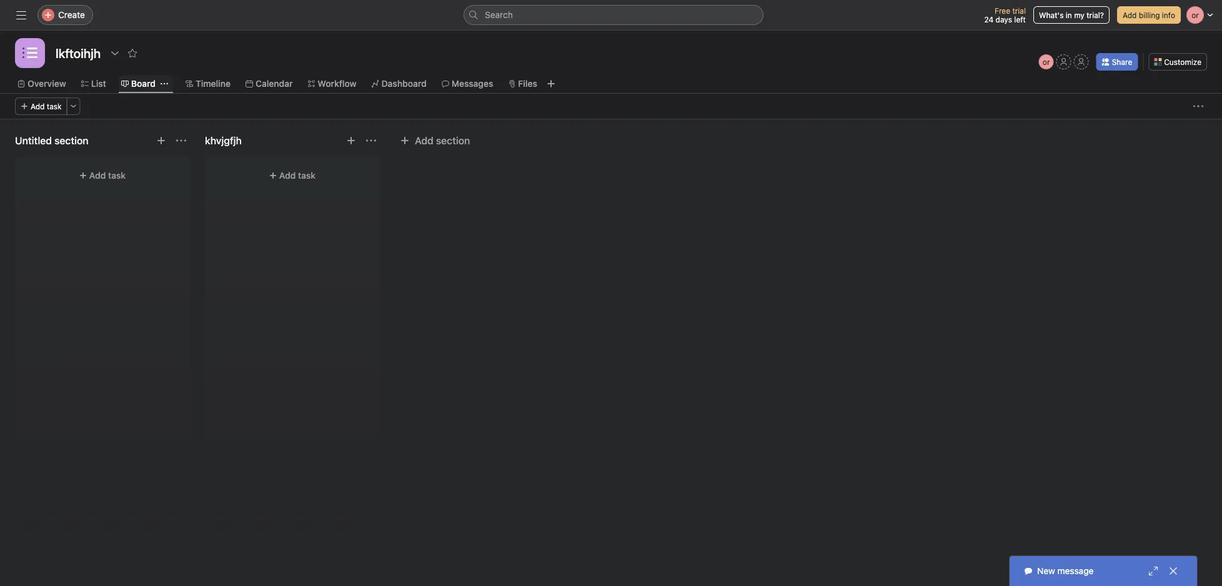 Task type: locate. For each thing, give the bounding box(es) containing it.
billing
[[1139, 11, 1160, 19]]

task
[[47, 102, 62, 111], [108, 170, 126, 181], [298, 170, 316, 181]]

add task image left more section actions image
[[346, 136, 356, 146]]

customize button
[[1149, 53, 1207, 71]]

add tab image
[[546, 79, 556, 89]]

1 add task image from the left
[[156, 136, 166, 146]]

add
[[1123, 11, 1137, 19], [31, 102, 45, 111], [415, 135, 434, 147], [89, 170, 106, 181], [279, 170, 296, 181]]

task for untitled section
[[108, 170, 126, 181]]

add task button
[[15, 97, 67, 115], [22, 164, 182, 187], [212, 164, 372, 187]]

list image
[[22, 46, 37, 61]]

add task image left more section actions icon at top
[[156, 136, 166, 146]]

workflow
[[318, 78, 357, 89]]

share button
[[1097, 53, 1138, 71]]

calendar
[[256, 78, 293, 89]]

2 horizontal spatial task
[[298, 170, 316, 181]]

show options image
[[110, 48, 120, 58]]

add task image for untitled section
[[156, 136, 166, 146]]

expand new message image
[[1149, 566, 1159, 576]]

None text field
[[52, 42, 104, 64]]

free
[[995, 6, 1011, 15]]

0 horizontal spatial add task
[[31, 102, 62, 111]]

messages
[[452, 78, 493, 89]]

more section actions image
[[176, 136, 186, 146]]

1 horizontal spatial task
[[108, 170, 126, 181]]

add to starred image
[[128, 48, 138, 58]]

free trial 24 days left
[[985, 6, 1026, 24]]

overview link
[[17, 77, 66, 91]]

2 add task image from the left
[[346, 136, 356, 146]]

trial
[[1013, 6, 1026, 15]]

add task image for khvjgfjh
[[346, 136, 356, 146]]

2 horizontal spatial add task
[[279, 170, 316, 181]]

info
[[1162, 11, 1176, 19]]

what's in my trial?
[[1039, 11, 1104, 19]]

add task
[[31, 102, 62, 111], [89, 170, 126, 181], [279, 170, 316, 181]]

workflow link
[[308, 77, 357, 91]]

24
[[985, 15, 994, 24]]

add inside button
[[415, 135, 434, 147]]

board link
[[121, 77, 156, 91]]

close image
[[1169, 566, 1179, 576]]

add billing info button
[[1117, 6, 1181, 24]]

list link
[[81, 77, 106, 91]]

add task image
[[156, 136, 166, 146], [346, 136, 356, 146]]

1 horizontal spatial add task
[[89, 170, 126, 181]]

dashboard link
[[372, 77, 427, 91]]

0 horizontal spatial add task image
[[156, 136, 166, 146]]

trial?
[[1087, 11, 1104, 19]]

add for untitled section the "add task" button
[[89, 170, 106, 181]]

files
[[518, 78, 537, 89]]

expand sidebar image
[[16, 10, 26, 20]]

in
[[1066, 11, 1072, 19]]

1 horizontal spatial add task image
[[346, 136, 356, 146]]

timeline link
[[186, 77, 231, 91]]

my
[[1074, 11, 1085, 19]]



Task type: vqa. For each thing, say whether or not it's contained in the screenshot.
khvjgfjh's Add task Button
yes



Task type: describe. For each thing, give the bounding box(es) containing it.
more actions image
[[70, 102, 77, 110]]

untitled section
[[15, 135, 89, 147]]

messages link
[[442, 77, 493, 91]]

or button
[[1039, 54, 1054, 69]]

khvjgfjh
[[205, 135, 242, 147]]

task for khvjgfjh
[[298, 170, 316, 181]]

search list box
[[464, 5, 764, 25]]

new message
[[1037, 566, 1094, 576]]

section
[[436, 135, 470, 147]]

more section actions image
[[366, 136, 376, 146]]

dashboard
[[382, 78, 427, 89]]

what's
[[1039, 11, 1064, 19]]

calendar link
[[246, 77, 293, 91]]

overview
[[27, 78, 66, 89]]

create button
[[37, 5, 93, 25]]

add for the "add task" button associated with khvjgfjh
[[279, 170, 296, 181]]

or
[[1043, 57, 1050, 66]]

search
[[485, 10, 513, 20]]

add task button for khvjgfjh
[[212, 164, 372, 187]]

add task for untitled section
[[89, 170, 126, 181]]

add task for khvjgfjh
[[279, 170, 316, 181]]

add section
[[415, 135, 470, 147]]

days
[[996, 15, 1012, 24]]

add billing info
[[1123, 11, 1176, 19]]

share
[[1112, 57, 1133, 66]]

timeline
[[196, 78, 231, 89]]

files link
[[508, 77, 537, 91]]

0 horizontal spatial task
[[47, 102, 62, 111]]

more actions image
[[1194, 101, 1204, 111]]

what's in my trial? button
[[1034, 6, 1110, 24]]

create
[[58, 10, 85, 20]]

list
[[91, 78, 106, 89]]

search button
[[464, 5, 764, 25]]

left
[[1015, 15, 1026, 24]]

customize
[[1164, 57, 1202, 66]]

add task button for untitled section
[[22, 164, 182, 187]]

board
[[131, 78, 156, 89]]

add for add section button
[[415, 135, 434, 147]]

tab actions image
[[161, 80, 168, 87]]

add section button
[[395, 129, 475, 152]]



